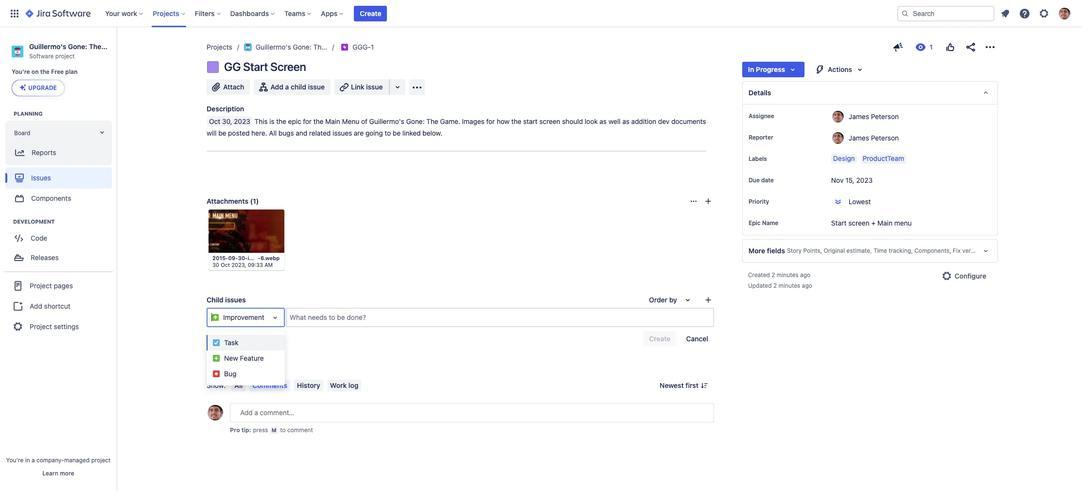 Task type: describe. For each thing, give the bounding box(es) containing it.
activity
[[207, 368, 231, 376]]

linked
[[403, 129, 421, 137]]

0 vertical spatial 2
[[772, 271, 776, 279]]

apps button
[[318, 6, 347, 21]]

newest
[[660, 381, 684, 390]]

child
[[207, 296, 224, 304]]

link issue
[[351, 83, 383, 91]]

board
[[14, 130, 30, 137]]

attachments
[[207, 197, 249, 205]]

epic name
[[749, 219, 779, 227]]

newest first
[[660, 381, 699, 390]]

guillermo's inside this is the epic for the main menu of guillermo's gone: the game. images for how the start screen should look as well as addition dev documents will be posted here. all bugs and related issues are going to be linked below.
[[369, 117, 405, 125]]

in progress button
[[743, 62, 805, 77]]

in progress
[[749, 65, 786, 73]]

issues inside this is the epic for the main menu of guillermo's gone: the game. images for how the start screen should look as well as addition dev documents will be posted here. all bugs and related issues are going to be linked below.
[[333, 129, 352, 137]]

start
[[524, 117, 538, 125]]

vote options: no one has voted for this issue yet. image
[[945, 41, 957, 53]]

teams button
[[282, 6, 315, 21]]

apps
[[321, 9, 338, 17]]

your work button
[[102, 6, 147, 21]]

add shortcut
[[30, 302, 70, 310]]

group containing project pages
[[4, 272, 113, 341]]

project for project settings
[[30, 322, 52, 331]]

appswitcher icon image
[[9, 8, 20, 19]]

company-
[[36, 457, 64, 464]]

upgrade button
[[12, 80, 64, 96]]

all inside 'button'
[[235, 381, 243, 390]]

menu bar containing all
[[230, 380, 364, 392]]

gone: for the
[[68, 42, 87, 51]]

copy link to issue image
[[372, 43, 380, 51]]

2 issue from the left
[[366, 83, 383, 91]]

banner containing your work
[[0, 0, 1083, 27]]

james for reporter
[[849, 134, 870, 142]]

priority
[[749, 198, 770, 205]]

bugs
[[279, 129, 294, 137]]

nov 15, 2023
[[832, 176, 873, 184]]

documents
[[672, 117, 707, 125]]

labels
[[749, 155, 767, 162]]

assignee
[[749, 112, 775, 120]]

reports
[[32, 148, 56, 157]]

filters button
[[192, 6, 225, 21]]

new feature
[[224, 354, 264, 362]]

progress
[[756, 65, 786, 73]]

board button
[[7, 123, 110, 142]]

james peterson for assignee
[[849, 112, 899, 120]]

first
[[686, 381, 699, 390]]

search image
[[902, 9, 910, 17]]

tracking,
[[889, 247, 913, 255]]

james peterson for reporter
[[849, 134, 899, 142]]

pro
[[230, 427, 240, 434]]

will
[[207, 129, 217, 137]]

30,
[[222, 117, 232, 125]]

below.
[[423, 129, 443, 137]]

attachments menu image
[[690, 197, 698, 205]]

child issues
[[207, 296, 246, 304]]

design
[[834, 154, 855, 162]]

project for company-
[[91, 457, 111, 464]]

1 vertical spatial issues
[[225, 296, 246, 304]]

order
[[649, 296, 668, 304]]

ggg-1
[[353, 43, 374, 51]]

ggg-1 link
[[353, 41, 374, 53]]

attach button
[[207, 79, 250, 95]]

components
[[31, 194, 71, 202]]

addition
[[632, 117, 657, 125]]

th...
[[314, 43, 328, 51]]

1 be from the left
[[219, 129, 226, 137]]

date
[[762, 177, 774, 184]]

gone: for th...
[[293, 43, 312, 51]]

more
[[60, 470, 74, 477]]

1 issue from the left
[[308, 83, 325, 91]]

projects link
[[207, 41, 232, 53]]

newest first image
[[701, 382, 709, 390]]

order by
[[649, 296, 678, 304]]

1 vertical spatial minutes
[[779, 282, 801, 289]]

guillermo's for guillermo's gone: th...
[[256, 43, 291, 51]]

log
[[349, 381, 359, 390]]

1 vertical spatial main
[[878, 219, 893, 227]]

fields
[[767, 247, 786, 255]]

sidebar navigation image
[[106, 39, 127, 58]]

notifications image
[[1000, 8, 1012, 19]]

guillermo's gone: the game image
[[244, 43, 252, 51]]

learn more button
[[42, 470, 74, 478]]

labels pin to top. only you can see pinned fields. image
[[769, 155, 777, 163]]

project for game
[[55, 52, 75, 60]]

link web pages and more image
[[392, 81, 404, 93]]

(1)
[[250, 197, 259, 205]]

start screen + main menu
[[832, 219, 912, 227]]

add for add shortcut
[[30, 302, 42, 310]]

components,
[[915, 247, 952, 255]]

link issue button
[[335, 79, 390, 95]]

the right how
[[512, 117, 522, 125]]

child
[[291, 83, 306, 91]]

development image
[[1, 216, 13, 228]]

work
[[330, 381, 347, 390]]

project settings link
[[4, 316, 113, 338]]

versions
[[963, 247, 986, 255]]

2023 for nov 15, 2023
[[857, 176, 873, 184]]

your work
[[105, 9, 137, 17]]

well
[[609, 117, 621, 125]]

guillermo's gone: th... link
[[244, 41, 328, 53]]

the right on
[[40, 68, 50, 75]]

improvement image
[[212, 314, 219, 321]]

task image
[[213, 339, 220, 347]]

ggg-
[[353, 43, 371, 51]]

issues
[[31, 174, 51, 182]]

configure link
[[936, 269, 993, 284]]

all inside this is the epic for the main menu of guillermo's gone: the game. images for how the start screen should look as well as addition dev documents will be posted here. all bugs and related issues are going to be linked below.
[[269, 129, 277, 137]]

upgrade
[[28, 84, 57, 92]]

download image
[[252, 214, 264, 226]]

project for project pages
[[30, 282, 52, 290]]

software
[[29, 52, 54, 60]]

you're on the free plan
[[12, 68, 78, 75]]

gg start screen
[[224, 60, 306, 73]]

created 2 minutes ago updated 2 minutes ago
[[749, 271, 813, 289]]

a inside add a child issue button
[[285, 83, 289, 91]]

2 as from the left
[[623, 117, 630, 125]]

the inside this is the epic for the main menu of guillermo's gone: the game. images for how the start screen should look as well as addition dev documents will be posted here. all bugs and related issues are going to be linked below.
[[427, 117, 439, 125]]

your profile and settings image
[[1059, 8, 1071, 19]]

more fields story points, original estimate, time tracking, components, fix versions
[[749, 247, 986, 255]]

dashboards button
[[227, 6, 279, 21]]

0 horizontal spatial to
[[280, 427, 286, 434]]

peterson for assignee
[[872, 112, 899, 120]]

created
[[749, 271, 770, 279]]

how
[[497, 117, 510, 125]]

attachments (1)
[[207, 197, 259, 205]]

free
[[51, 68, 64, 75]]

shortcut
[[44, 302, 70, 310]]

actions button
[[809, 62, 872, 77]]

planning image
[[2, 108, 14, 120]]

productteam link
[[861, 154, 907, 164]]



Task type: vqa. For each thing, say whether or not it's contained in the screenshot.
project = "ggg" order by created desc
no



Task type: locate. For each thing, give the bounding box(es) containing it.
add left shortcut on the bottom
[[30, 302, 42, 310]]

1 horizontal spatial the
[[427, 117, 439, 125]]

0 vertical spatial start
[[243, 60, 268, 73]]

Search field
[[898, 6, 995, 21]]

settings image
[[1039, 8, 1051, 19]]

2023 for oct 30, 2023
[[234, 117, 250, 125]]

projects inside dropdown button
[[153, 9, 179, 17]]

0 horizontal spatial projects
[[153, 9, 179, 17]]

issues up improvement
[[225, 296, 246, 304]]

projects for projects dropdown button
[[153, 9, 179, 17]]

newest first button
[[654, 380, 715, 392]]

improvement
[[223, 313, 264, 321]]

0 vertical spatial ago
[[801, 271, 811, 279]]

1 vertical spatial james peterson
[[849, 134, 899, 142]]

start up original
[[832, 219, 847, 227]]

guillermo's up software
[[29, 42, 66, 51]]

1 horizontal spatial add
[[271, 83, 284, 91]]

1 vertical spatial add
[[30, 302, 42, 310]]

1 as from the left
[[600, 117, 607, 125]]

details
[[749, 89, 772, 97]]

1 project from the top
[[30, 282, 52, 290]]

dashboards
[[230, 9, 269, 17]]

settings
[[54, 322, 79, 331]]

1 horizontal spatial to
[[385, 129, 391, 137]]

guillermo's gone: th...
[[256, 43, 328, 51]]

project pages
[[30, 282, 73, 290]]

project
[[55, 52, 75, 60], [91, 457, 111, 464]]

as
[[600, 117, 607, 125], [623, 117, 630, 125]]

0 vertical spatial all
[[269, 129, 277, 137]]

2 horizontal spatial gone:
[[406, 117, 425, 125]]

help image
[[1020, 8, 1031, 19]]

the up below.
[[427, 117, 439, 125]]

0 horizontal spatial be
[[219, 129, 226, 137]]

planning group
[[5, 110, 116, 211]]

0 vertical spatial the
[[89, 42, 101, 51]]

project down add shortcut
[[30, 322, 52, 331]]

1 horizontal spatial main
[[878, 219, 893, 227]]

0 horizontal spatial main
[[325, 117, 340, 125]]

you're left on
[[12, 68, 30, 75]]

gg
[[224, 60, 241, 73]]

due
[[749, 177, 760, 184]]

project settings
[[30, 322, 79, 331]]

the left game
[[89, 42, 101, 51]]

2 for from the left
[[487, 117, 495, 125]]

15,
[[846, 176, 855, 184]]

screen right start
[[540, 117, 561, 125]]

the right is at the top left
[[276, 117, 287, 125]]

design link
[[832, 154, 857, 164]]

add for add a child issue
[[271, 83, 284, 91]]

gone: up linked
[[406, 117, 425, 125]]

1 horizontal spatial gone:
[[293, 43, 312, 51]]

a right in
[[32, 457, 35, 464]]

add shortcut button
[[4, 297, 113, 316]]

add a child issue button
[[254, 79, 331, 95]]

gone: inside this is the epic for the main menu of guillermo's gone: the game. images for how the start screen should look as well as addition dev documents will be posted here. all bugs and related issues are going to be linked below.
[[406, 117, 425, 125]]

profile image of james peterson image
[[208, 405, 223, 421]]

here.
[[252, 129, 267, 137]]

fix
[[953, 247, 961, 255]]

add attachment image
[[705, 197, 713, 205]]

cancel
[[687, 335, 709, 343]]

1 vertical spatial james
[[849, 134, 870, 142]]

cancel button
[[681, 331, 715, 347]]

details element
[[743, 81, 999, 105]]

be right "will"
[[219, 129, 226, 137]]

project up plan
[[55, 52, 75, 60]]

banner
[[0, 0, 1083, 27]]

1 peterson from the top
[[872, 112, 899, 120]]

1 horizontal spatial issues
[[333, 129, 352, 137]]

managed
[[64, 457, 90, 464]]

add inside add a child issue button
[[271, 83, 284, 91]]

0 vertical spatial add
[[271, 83, 284, 91]]

1 vertical spatial project
[[30, 322, 52, 331]]

comments button
[[250, 380, 290, 392]]

press
[[253, 427, 268, 434]]

images
[[462, 117, 485, 125]]

this
[[255, 117, 268, 125]]

dev
[[659, 117, 670, 125]]

the up related
[[314, 117, 324, 125]]

pages
[[54, 282, 73, 290]]

work
[[122, 9, 137, 17]]

screen
[[271, 60, 306, 73]]

1 vertical spatial all
[[235, 381, 243, 390]]

0 horizontal spatial 2023
[[234, 117, 250, 125]]

look
[[585, 117, 598, 125]]

0 vertical spatial screen
[[540, 117, 561, 125]]

minutes
[[777, 271, 799, 279], [779, 282, 801, 289]]

teams
[[285, 9, 306, 17]]

gone: left th...
[[293, 43, 312, 51]]

1 horizontal spatial screen
[[849, 219, 870, 227]]

peterson up productteam
[[872, 134, 899, 142]]

1 vertical spatial ago
[[802, 282, 813, 289]]

projects for 'projects' link
[[207, 43, 232, 51]]

to inside this is the epic for the main menu of guillermo's gone: the game. images for how the start screen should look as well as addition dev documents will be posted here. all bugs and related issues are going to be linked below.
[[385, 129, 391, 137]]

in
[[25, 457, 30, 464]]

1 horizontal spatial 2023
[[857, 176, 873, 184]]

all down bug
[[235, 381, 243, 390]]

1 vertical spatial start
[[832, 219, 847, 227]]

0 horizontal spatial as
[[600, 117, 607, 125]]

development
[[13, 219, 55, 225]]

0 vertical spatial projects
[[153, 9, 179, 17]]

be left linked
[[393, 129, 401, 137]]

peterson down details element on the top of page
[[872, 112, 899, 120]]

0 horizontal spatial issue
[[308, 83, 325, 91]]

1 vertical spatial 2
[[774, 282, 777, 289]]

reports link
[[7, 142, 110, 164]]

Child issues field
[[287, 309, 714, 326]]

points,
[[804, 247, 823, 255]]

new
[[224, 354, 238, 362]]

be
[[219, 129, 226, 137], [393, 129, 401, 137]]

epic
[[749, 219, 761, 227]]

tip:
[[242, 427, 252, 434]]

peterson for reporter
[[872, 134, 899, 142]]

1 vertical spatial project
[[91, 457, 111, 464]]

1 horizontal spatial all
[[269, 129, 277, 137]]

create button
[[354, 6, 387, 21]]

james peterson up productteam
[[849, 134, 899, 142]]

comment
[[287, 427, 313, 434]]

more
[[749, 247, 766, 255]]

gone: inside guillermo's gone: the game software project
[[68, 42, 87, 51]]

are
[[354, 129, 364, 137]]

as left well
[[600, 117, 607, 125]]

work log button
[[327, 380, 362, 392]]

0 vertical spatial project
[[30, 282, 52, 290]]

0 horizontal spatial for
[[303, 117, 312, 125]]

jira software image
[[25, 8, 91, 19], [25, 8, 91, 19]]

new feature image
[[213, 355, 220, 362]]

1 james from the top
[[849, 112, 870, 120]]

1 horizontal spatial projects
[[207, 43, 232, 51]]

james peterson down details element on the top of page
[[849, 112, 899, 120]]

0 horizontal spatial all
[[235, 381, 243, 390]]

guillermo's inside guillermo's gone: the game software project
[[29, 42, 66, 51]]

issues down "menu"
[[333, 129, 352, 137]]

+
[[872, 219, 876, 227]]

0 horizontal spatial a
[[32, 457, 35, 464]]

you're for you're in a company-managed project
[[6, 457, 24, 464]]

due date
[[749, 177, 774, 184]]

project pages link
[[4, 275, 113, 297]]

1 vertical spatial to
[[280, 427, 286, 434]]

as right well
[[623, 117, 630, 125]]

0 vertical spatial you're
[[12, 68, 30, 75]]

a left child at the left of page
[[285, 83, 289, 91]]

the inside guillermo's gone: the game software project
[[89, 42, 101, 51]]

project right managed
[[91, 457, 111, 464]]

add
[[271, 83, 284, 91], [30, 302, 42, 310]]

guillermo's up going
[[369, 117, 405, 125]]

1 vertical spatial peterson
[[872, 134, 899, 142]]

screen inside this is the epic for the main menu of guillermo's gone: the game. images for how the start screen should look as well as addition dev documents will be posted here. all bugs and related issues are going to be linked below.
[[540, 117, 561, 125]]

project
[[30, 282, 52, 290], [30, 322, 52, 331]]

create child image
[[705, 296, 713, 304]]

guillermo's
[[29, 42, 66, 51], [256, 43, 291, 51], [369, 117, 405, 125]]

code link
[[5, 229, 112, 248]]

for
[[303, 117, 312, 125], [487, 117, 495, 125]]

to right m
[[280, 427, 286, 434]]

add app image
[[411, 81, 423, 93]]

going
[[366, 129, 383, 137]]

history
[[297, 381, 321, 390]]

issues link
[[5, 167, 112, 189]]

2 peterson from the top
[[872, 134, 899, 142]]

give feedback image
[[893, 41, 905, 53]]

0 horizontal spatial start
[[243, 60, 268, 73]]

actions
[[828, 65, 853, 73]]

main right +
[[878, 219, 893, 227]]

0 vertical spatial james peterson
[[849, 112, 899, 120]]

None text field
[[212, 313, 213, 322]]

0 horizontal spatial add
[[30, 302, 42, 310]]

for right epic
[[303, 117, 312, 125]]

1 vertical spatial the
[[427, 117, 439, 125]]

open image
[[269, 312, 281, 323]]

menu
[[342, 117, 360, 125]]

screen left +
[[849, 219, 870, 227]]

lowest
[[849, 197, 871, 206]]

0 horizontal spatial issues
[[225, 296, 246, 304]]

you're left in
[[6, 457, 24, 464]]

0 vertical spatial project
[[55, 52, 75, 60]]

and
[[296, 129, 308, 137]]

posted
[[228, 129, 250, 137]]

actions image
[[985, 41, 997, 53]]

edit color, purple selected image
[[207, 61, 219, 73]]

0 vertical spatial 2023
[[234, 117, 250, 125]]

2 horizontal spatial guillermo's
[[369, 117, 405, 125]]

delete image
[[269, 214, 280, 226]]

the
[[89, 42, 101, 51], [427, 117, 439, 125]]

gone: up plan
[[68, 42, 87, 51]]

1 vertical spatial 2023
[[857, 176, 873, 184]]

all down is at the top left
[[269, 129, 277, 137]]

oct
[[209, 117, 220, 125]]

james for assignee
[[849, 112, 870, 120]]

2023 up posted
[[234, 117, 250, 125]]

0 vertical spatial issues
[[333, 129, 352, 137]]

order by button
[[644, 292, 700, 308]]

issue right child at the left of page
[[308, 83, 325, 91]]

for left how
[[487, 117, 495, 125]]

configure
[[955, 272, 987, 280]]

epic image
[[341, 43, 349, 51]]

menu bar
[[230, 380, 364, 392]]

project inside guillermo's gone: the game software project
[[55, 52, 75, 60]]

main inside this is the epic for the main menu of guillermo's gone: the game. images for how the start screen should look as well as addition dev documents will be posted here. all bugs and related issues are going to be linked below.
[[325, 117, 340, 125]]

on
[[32, 68, 39, 75]]

0 vertical spatial peterson
[[872, 112, 899, 120]]

minutes right updated
[[779, 282, 801, 289]]

2 right 'created'
[[772, 271, 776, 279]]

ago
[[801, 271, 811, 279], [802, 282, 813, 289]]

2 james from the top
[[849, 134, 870, 142]]

projects right work
[[153, 9, 179, 17]]

1 vertical spatial screen
[[849, 219, 870, 227]]

add left child at the left of page
[[271, 83, 284, 91]]

1 horizontal spatial be
[[393, 129, 401, 137]]

time
[[874, 247, 888, 255]]

main up related
[[325, 117, 340, 125]]

0 horizontal spatial screen
[[540, 117, 561, 125]]

projects up edit color, purple selected image
[[207, 43, 232, 51]]

projects button
[[150, 6, 189, 21]]

1 vertical spatial you're
[[6, 457, 24, 464]]

add inside 'add shortcut' button
[[30, 302, 42, 310]]

the
[[40, 68, 50, 75], [276, 117, 287, 125], [314, 117, 324, 125], [512, 117, 522, 125]]

start down guillermo's gone: the game image
[[243, 60, 268, 73]]

james up design
[[849, 134, 870, 142]]

1 horizontal spatial a
[[285, 83, 289, 91]]

project up add shortcut
[[30, 282, 52, 290]]

james down details element on the top of page
[[849, 112, 870, 120]]

0 horizontal spatial project
[[55, 52, 75, 60]]

oct 30, 2023
[[209, 117, 250, 125]]

1 horizontal spatial guillermo's
[[256, 43, 291, 51]]

1 horizontal spatial project
[[91, 457, 111, 464]]

1 horizontal spatial as
[[623, 117, 630, 125]]

guillermo's up gg start screen
[[256, 43, 291, 51]]

0 horizontal spatial gone:
[[68, 42, 87, 51]]

minutes down the story
[[777, 271, 799, 279]]

0 horizontal spatial guillermo's
[[29, 42, 66, 51]]

bug image
[[213, 370, 220, 378]]

all button
[[232, 380, 246, 392]]

1 vertical spatial a
[[32, 457, 35, 464]]

releases
[[31, 253, 59, 262]]

2023 right 15,
[[857, 176, 873, 184]]

0 vertical spatial minutes
[[777, 271, 799, 279]]

screen
[[540, 117, 561, 125], [849, 219, 870, 227]]

1 vertical spatial projects
[[207, 43, 232, 51]]

0 vertical spatial james
[[849, 112, 870, 120]]

group
[[4, 272, 113, 341]]

guillermo's for guillermo's gone: the game software project
[[29, 42, 66, 51]]

1 james peterson from the top
[[849, 112, 899, 120]]

0 horizontal spatial the
[[89, 42, 101, 51]]

issue right link
[[366, 83, 383, 91]]

1 horizontal spatial for
[[487, 117, 495, 125]]

0 vertical spatial main
[[325, 117, 340, 125]]

0 vertical spatial a
[[285, 83, 289, 91]]

code
[[31, 234, 47, 242]]

issue
[[308, 83, 325, 91], [366, 83, 383, 91]]

1 horizontal spatial start
[[832, 219, 847, 227]]

2 james peterson from the top
[[849, 134, 899, 142]]

0 vertical spatial to
[[385, 129, 391, 137]]

1 for from the left
[[303, 117, 312, 125]]

Add a comment… field
[[230, 403, 715, 423]]

share image
[[966, 41, 977, 53]]

1 horizontal spatial issue
[[366, 83, 383, 91]]

you're in a company-managed project
[[6, 457, 111, 464]]

development group
[[5, 218, 116, 271]]

to right going
[[385, 129, 391, 137]]

more fields element
[[743, 239, 999, 263]]

2 project from the top
[[30, 322, 52, 331]]

primary element
[[6, 0, 898, 27]]

2 be from the left
[[393, 129, 401, 137]]

1
[[371, 43, 374, 51]]

you're for you're on the free plan
[[12, 68, 30, 75]]

2 right updated
[[774, 282, 777, 289]]



